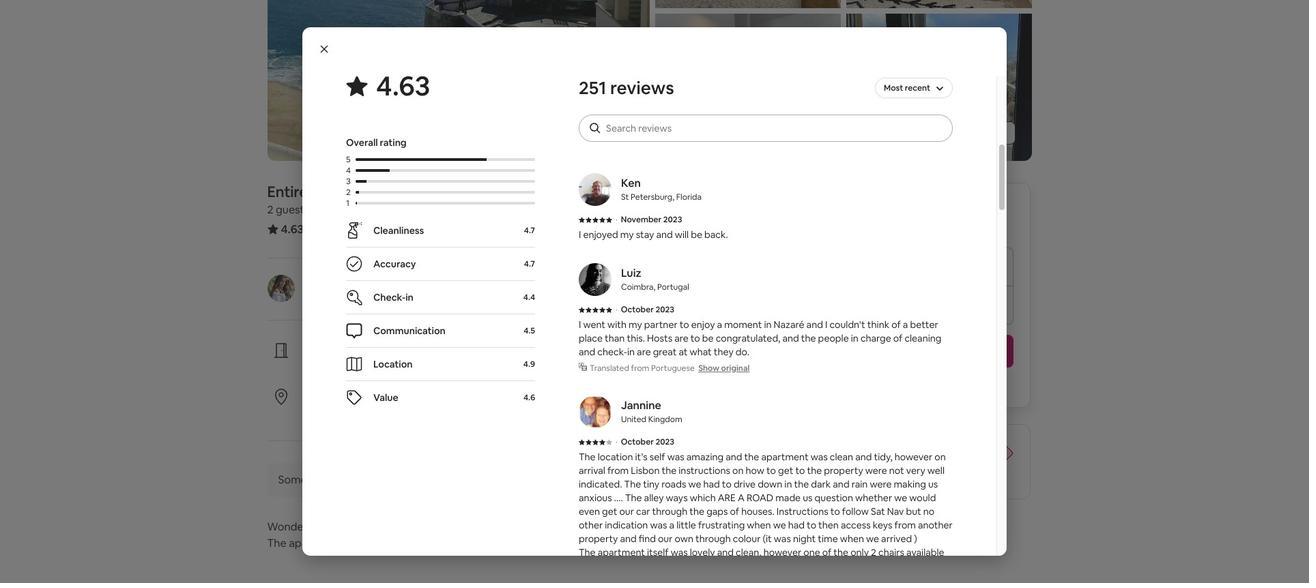 Task type: vqa. For each thing, say whether or not it's contained in the screenshot.


Task type: describe. For each thing, give the bounding box(es) containing it.
what inside 'i went with my partner to enjoy a moment in nazaré and i couldn't think of a better place than this. hosts are to be congratulated, and the people in charge of cleaning and check-in are great at what they do.'
[[690, 346, 712, 358]]

i went with my partner to enjoy a moment in nazaré and i couldn't think of a better place than this. hosts are to be congratulated, and the people in charge of cleaning and check-in are great at what they do.
[[579, 319, 942, 358]]

the inside wonderful ocean-facing frontline apartment. the apartment enjoys a unique view of the sea and nazareth.
[[267, 537, 286, 551]]

the up arrival
[[579, 451, 596, 464]]

2 up "bedroom"
[[346, 187, 351, 198]]

and up it's
[[717, 83, 734, 95]]

is
[[620, 110, 627, 122]]

the up it.
[[915, 55, 930, 68]]

and down nazaré
[[783, 332, 799, 345]]

unit
[[354, 182, 381, 201]]

stay.
[[766, 124, 786, 136]]

the up made on the bottom of page
[[794, 479, 809, 491]]

rain
[[852, 479, 868, 491]]

0 horizontal spatial at
[[598, 560, 607, 573]]

wasn't
[[875, 560, 904, 573]]

translated for i went with my partner to enjoy a moment in nazaré and i couldn't think of a better place than this. hosts are to be congratulated, and the people in charge of cleaning and check-in are great at what they do.
[[590, 363, 629, 374]]

report this listing button
[[854, 516, 954, 528]]

of inside great location 95% of recent guests gave the location a 5-star rating.
[[331, 406, 340, 418]]

0 horizontal spatial when
[[747, 520, 771, 532]]

original for i went with my partner to enjoy a moment in nazaré and i couldn't think of a better place than this. hosts are to be congratulated, and the people in charge of cleaning and check-in are great at what they do.
[[721, 363, 750, 374]]

2023 for luiz
[[656, 304, 675, 315]]

1 vertical spatial very
[[646, 574, 665, 584]]

to down it.
[[916, 83, 926, 95]]

0 vertical spatial portugal
[[455, 182, 514, 201]]

5
[[346, 154, 351, 165]]

location inside very well located accommodation, just close to the lighthouse and therefore the impressive waves of nazaré, the location was really ideal to make the most of it. the accommodation was clean and functional, maybe there would be a need to add some kitchen utensils so that it's really perfect. the view is beautiful, you can hear the sound of the ocean to fall asleep, what more could you ask for... thank you for this lovely stay. ☺️
[[721, 69, 756, 81]]

houses.
[[741, 506, 775, 518]]

1 vertical spatial reviews
[[331, 222, 371, 236]]

0 vertical spatial through
[[652, 506, 688, 518]]

and left will on the top right of page
[[656, 229, 673, 241]]

lovely inside very well located accommodation, just close to the lighthouse and therefore the impressive waves of nazaré, the location was really ideal to make the most of it. the accommodation was clean and functional, maybe there would be a need to add some kitchen utensils so that it's really perfect. the view is beautiful, you can hear the sound of the ocean to fall asleep, what more could you ask for... thank you for this lovely stay. ☺️
[[739, 124, 764, 136]]

located
[[620, 55, 654, 68]]

0 vertical spatial my
[[620, 229, 634, 241]]

0 vertical spatial however
[[895, 451, 933, 464]]

most
[[880, 69, 903, 81]]

show original button for i went with my partner to enjoy a moment in nazaré and i couldn't think of a better place than this. hosts are to be congratulated, and the people in charge of cleaning and check-in are great at what they do.
[[698, 363, 750, 374]]

cleanliness
[[373, 225, 424, 237]]

1 vertical spatial are
[[637, 346, 651, 358]]

to up night
[[807, 520, 817, 532]]

do.
[[736, 346, 750, 358]]

1 horizontal spatial get
[[778, 465, 794, 477]]

amazing
[[687, 451, 724, 464]]

to right the close
[[776, 55, 785, 68]]

of right 'waves'
[[657, 69, 666, 81]]

st
[[621, 192, 629, 203]]

we up which
[[688, 479, 701, 491]]

check- inside 'i went with my partner to enjoy a moment in nazaré and i couldn't think of a better place than this. hosts are to be congratulated, and the people in charge of cleaning and check-in are great at what they do.'
[[598, 346, 627, 358]]

2 horizontal spatial on
[[935, 451, 946, 464]]

went
[[583, 319, 606, 331]]

nazaré, inside very well located accommodation, just close to the lighthouse and therefore the impressive waves of nazaré, the location was really ideal to make the most of it. the accommodation was clean and functional, maybe there would be a need to add some kitchen utensils so that it's really perfect. the view is beautiful, you can hear the sound of the ocean to fall asleep, what more could you ask for... thank you for this lovely stay. ☺️
[[669, 69, 702, 81]]

would inside the location it's self was amazing and the apartment was clean and tidy, however on arrival from lisbon the instructions on how to get to the property were not very well indicated. the tiny roads we had to drive down in the dark and rain were making us anxious …. the alley ways which are a road made us question whether we would even get our car through the gaps of houses. instructions to follow sat nav but no other indication was a little frustrating when we had to then access keys from another property and find our own through colour (it was night time when we arrived ) the apartment itself was lovely and clean, however one of the only 2 chairs available was at breaking point, so not comfortable at all. the hob to cook on wasn't working all of the time, it's very dodgy and unclear how to actually switch off. only 2 plug socke
[[910, 492, 936, 505]]

0 vertical spatial were
[[865, 465, 887, 477]]

i for i enjoyed my stay and will be back.
[[579, 229, 581, 241]]

95%
[[311, 406, 329, 418]]

· october 2023 for jannine
[[616, 437, 675, 448]]

4.7 for accuracy
[[524, 259, 535, 270]]

in left nazaré
[[764, 319, 772, 331]]

it.
[[916, 69, 925, 81]]

well inside very well located accommodation, just close to the lighthouse and therefore the impressive waves of nazaré, the location was really ideal to make the most of it. the accommodation was clean and functional, maybe there would be a need to add some kitchen utensils so that it's really perfect. the view is beautiful, you can hear the sound of the ocean to fall asleep, what more could you ask for... thank you for this lovely stay. ☺️
[[601, 55, 618, 68]]

….
[[614, 492, 623, 505]]

my inside 'i went with my partner to enjoy a moment in nazaré and i couldn't think of a better place than this. hosts are to be congratulated, and the people in charge of cleaning and check-in are great at what they do.'
[[629, 319, 642, 331]]

partner
[[644, 319, 678, 331]]

at inside 'i went with my partner to enjoy a moment in nazaré and i couldn't think of a better place than this. hosts are to be congratulated, and the people in charge of cleaning and check-in are great at what they do.'
[[679, 346, 688, 358]]

kingdom
[[648, 414, 683, 425]]

the inside 'i went with my partner to enjoy a moment in nazaré and i couldn't think of a better place than this. hosts are to be congratulated, and the people in charge of cleaning and check-in are great at what they do.'
[[801, 332, 816, 345]]

lovely studio/apartment in sítio da nazaré 2 image 4 image
[[846, 0, 1032, 8]]

1 vertical spatial be
[[691, 229, 702, 241]]

1 horizontal spatial really
[[777, 69, 800, 81]]

apartment inside wonderful ocean-facing frontline apartment. the apartment enjoys a unique view of the sea and nazareth.
[[289, 537, 343, 551]]

the up maybe
[[787, 55, 802, 68]]

would inside very well located accommodation, just close to the lighthouse and therefore the impressive waves of nazaré, the location was really ideal to make the most of it. the accommodation was clean and functional, maybe there would be a need to add some kitchen utensils so that it's really perfect. the view is beautiful, you can hear the sound of the ocean to fall asleep, what more could you ask for... thank you for this lovely stay. ☺️
[[842, 83, 869, 95]]

stay
[[636, 229, 654, 241]]

of left it.
[[905, 69, 914, 81]]

show for very well located accommodation, just close to the lighthouse and therefore the impressive waves of nazaré, the location was really ideal to make the most of it.
[[681, 141, 702, 152]]

add
[[928, 83, 945, 95]]

to left enjoy
[[680, 319, 689, 331]]

251 reviews link
[[312, 222, 371, 236]]

in right yourself
[[379, 360, 386, 372]]

2 down entire
[[267, 203, 273, 217]]

4.7 for cleanliness
[[524, 225, 535, 236]]

of right "charge"
[[893, 332, 903, 345]]

be inside 'i went with my partner to enjoy a moment in nazaré and i couldn't think of a better place than this. hosts are to be congratulated, and the people in charge of cleaning and check-in are great at what they do.'
[[702, 332, 714, 345]]

1 vertical spatial 4.63
[[281, 222, 304, 237]]

you down the can on the right of page
[[688, 124, 704, 136]]

the up roads
[[662, 465, 677, 477]]

you down is
[[605, 124, 621, 136]]

in down couldn't
[[851, 332, 859, 345]]

i up people
[[825, 319, 828, 331]]

0 vertical spatial how
[[746, 465, 765, 477]]

and down place
[[579, 346, 596, 358]]

petersburg,
[[631, 192, 675, 203]]

daniela
[[366, 274, 404, 289]]

car
[[636, 506, 650, 518]]

from up indicated.
[[608, 465, 629, 477]]

i enjoyed my stay and will be back.
[[579, 229, 728, 241]]

sound
[[747, 110, 774, 122]]

recent inside great location 95% of recent guests gave the location a 5-star rating.
[[342, 406, 371, 418]]

the right 'rate' at bottom right
[[955, 455, 972, 469]]

0 horizontal spatial really
[[722, 96, 745, 109]]

to left fall
[[833, 110, 843, 122]]

photos
[[973, 127, 1005, 139]]

available
[[907, 547, 945, 559]]

1 vertical spatial how
[[751, 574, 770, 584]]

a inside wonderful ocean-facing frontline apartment. the apartment enjoys a unique view of the sea and nazareth.
[[380, 537, 386, 551]]

4.9
[[523, 359, 535, 370]]

breaking
[[609, 560, 648, 573]]

need
[[892, 83, 914, 95]]

251 reviews inside the 4.63 dialog
[[579, 76, 674, 100]]

location down yourself
[[343, 388, 385, 403]]

the left avg.
[[840, 455, 857, 469]]

make
[[837, 69, 861, 81]]

are inside your dates are $75 aud less than the avg. nightly rate of the last 60 days.
[[918, 441, 934, 455]]

lovely studio/apartment in sítio da nazaré 2 image 5 image
[[846, 13, 1032, 161]]

ideal
[[802, 69, 823, 81]]

frustrating
[[698, 520, 745, 532]]

entire rental unit in nazaré, portugal
[[267, 182, 514, 201]]

nazareth.
[[523, 537, 572, 551]]

ocean-
[[323, 520, 358, 535]]

whether
[[855, 492, 892, 505]]

of up stay.
[[776, 110, 785, 122]]

0 horizontal spatial 251 reviews
[[312, 222, 371, 236]]

communication
[[373, 325, 446, 337]]

to down question
[[831, 506, 840, 518]]

the right hear
[[730, 110, 745, 122]]

1 horizontal spatial not
[[889, 465, 904, 477]]

nav
[[887, 506, 904, 518]]

the left most
[[863, 69, 878, 81]]

even
[[579, 506, 600, 518]]

we up the 'nav'
[[894, 492, 907, 505]]

show inside "button"
[[934, 127, 959, 139]]

the down lisbon
[[624, 479, 641, 491]]

with inside self check-in check yourself in with the lockbox.
[[388, 360, 407, 372]]

lovely inside the location it's self was amazing and the apartment was clean and tidy, however on arrival from lisbon the instructions on how to get to the property were not very well indicated. the tiny roads we had to drive down in the dark and rain were making us anxious …. the alley ways which are a road made us question whether we would even get our car through the gaps of houses. instructions to follow sat nav but no other indication was a little frustrating when we had to then access keys from another property and find our own through colour (it was night time when we arrived ) the apartment itself was lovely and clean, however one of the only 2 chairs available was at breaking point, so not comfortable at all. the hob to cook on wasn't working all of the time, it's very dodgy and unclear how to actually switch off. only 2 plug socke
[[690, 547, 715, 559]]

little
[[677, 520, 696, 532]]

0 horizontal spatial however
[[764, 547, 802, 559]]

coimbra,
[[621, 282, 656, 293]]

and left tidy,
[[855, 451, 872, 464]]

than inside 'i went with my partner to enjoy a moment in nazaré and i couldn't think of a better place than this. hosts are to be congratulated, and the people in charge of cleaning and check-in are great at what they do.'
[[605, 332, 625, 345]]

was up '60'
[[811, 451, 828, 464]]

lovely studio/apartment in sítio da nazaré 2 image 3 image
[[655, 13, 841, 161]]

we down keys
[[866, 533, 879, 545]]

a right enjoy
[[717, 319, 722, 331]]

and right dodgy
[[698, 574, 714, 584]]

check- inside self check-in check yourself in with the lockbox.
[[333, 342, 368, 356]]

and up question
[[833, 479, 850, 491]]

but
[[906, 506, 921, 518]]

was down the close
[[758, 69, 775, 81]]

lovely studio/apartment in sítio da nazaré 2 image 2 image
[[655, 0, 841, 8]]

united
[[621, 414, 647, 425]]

florida
[[676, 192, 702, 203]]

all inside the location it's self was amazing and the apartment was clean and tidy, however on arrival from lisbon the instructions on how to get to the property were not very well indicated. the tiny roads we had to drive down in the dark and rain were making us anxious …. the alley ways which are a road made us question whether we would even get our car through the gaps of houses. instructions to follow sat nav but no other indication was a little frustrating when we had to then access keys from another property and find our own through colour (it was night time when we arrived ) the apartment itself was lovely and clean, however one of the only 2 chairs available was at breaking point, so not comfortable at all. the hob to cook on wasn't working all of the time, it's very dodgy and unclear how to actually switch off. only 2 plug socke
[[943, 560, 953, 573]]

of down the a
[[730, 506, 739, 518]]

of left time,
[[579, 574, 588, 584]]

can
[[690, 110, 706, 122]]

dates
[[888, 441, 916, 455]]

this.
[[627, 332, 645, 345]]

close
[[751, 55, 773, 68]]

was right self
[[667, 451, 685, 464]]

ask
[[623, 124, 638, 136]]

Search reviews, Press 'Enter' to search text field
[[606, 122, 939, 135]]

question
[[815, 492, 853, 505]]

1 down the rental
[[317, 203, 321, 217]]

the down other
[[579, 547, 596, 559]]

in up yourself
[[368, 342, 377, 356]]

the right ….
[[625, 492, 642, 505]]

in up the communication
[[406, 292, 414, 304]]

· for jannine
[[616, 437, 618, 448]]

2 horizontal spatial apartment
[[761, 451, 809, 464]]

0 horizontal spatial get
[[602, 506, 617, 518]]

itself
[[647, 547, 669, 559]]

portuguese
[[651, 363, 695, 374]]

some info has been automatically translated.
[[278, 473, 502, 487]]

dodgy
[[667, 574, 696, 584]]

location
[[373, 358, 413, 371]]

to down enjoy
[[691, 332, 700, 345]]

a left better
[[903, 319, 908, 331]]

listing
[[927, 516, 954, 528]]

1 vertical spatial property
[[579, 533, 618, 545]]

to up are
[[722, 479, 732, 491]]

4.63 dialog
[[302, 0, 1007, 584]]

road
[[747, 492, 774, 505]]

)
[[914, 533, 917, 545]]

0 vertical spatial our
[[620, 506, 634, 518]]

1 vertical spatial our
[[658, 533, 673, 545]]

indication
[[605, 520, 648, 532]]

they
[[714, 346, 734, 358]]

luiz
[[621, 266, 642, 281]]

1 vertical spatial this
[[909, 516, 925, 528]]

1 horizontal spatial us
[[928, 479, 938, 491]]

2 down wasn't
[[889, 574, 894, 584]]

4.4
[[524, 292, 535, 303]]

was left breaking
[[579, 560, 596, 573]]

in inside the location it's self was amazing and the apartment was clean and tidy, however on arrival from lisbon the instructions on how to get to the property were not very well indicated. the tiny roads we had to drive down in the dark and rain were making us anxious …. the alley ways which are a road made us question whether we would even get our car through the gaps of houses. instructions to follow sat nav but no other indication was a little frustrating when we had to then access keys from another property and find our own through colour (it was night time when we arrived ) the apartment itself was lovely and clean, however one of the only 2 chairs available was at breaking point, so not comfortable at all. the hob to cook on wasn't working all of the time, it's very dodgy and unclear how to actually switch off. only 2 plug socke
[[785, 479, 792, 491]]

1 inside the 4.63 dialog
[[346, 198, 350, 209]]

show all photos button
[[907, 122, 1015, 145]]

just
[[733, 55, 748, 68]]

to up down in the bottom of the page
[[767, 465, 776, 477]]

asleep,
[[860, 110, 891, 122]]

in up "bed"
[[384, 182, 396, 201]]

1 left "bed"
[[378, 203, 382, 217]]

translated from portuguese show original
[[590, 363, 750, 374]]

great
[[311, 388, 340, 403]]

the down which
[[690, 506, 705, 518]]

and right amazing
[[726, 451, 742, 464]]

view inside wonderful ocean-facing frontline apartment. the apartment enjoys a unique view of the sea and nazareth.
[[425, 537, 448, 551]]

jannine united kingdom
[[621, 399, 683, 425]]

in down this.
[[627, 346, 635, 358]]

0 vertical spatial are
[[675, 332, 689, 345]]

cleaning
[[905, 332, 942, 345]]

ken st petersburg, florida
[[621, 176, 702, 203]]

from down 'for...' at the top
[[631, 141, 650, 152]]

1 bedroom · 1 bed · 1 bath
[[317, 203, 442, 217]]

place
[[579, 332, 603, 345]]

5-
[[489, 406, 498, 418]]

accuracy
[[373, 258, 416, 270]]

with inside 'i went with my partner to enjoy a moment in nazaré and i couldn't think of a better place than this. hosts are to be congratulated, and the people in charge of cleaning and check-in are great at what they do.'
[[608, 319, 627, 331]]

original for very well located accommodation, just close to the lighthouse and therefore the impressive waves of nazaré, the location was really ideal to make the most of it.
[[703, 141, 732, 152]]

and up comfortable
[[717, 547, 734, 559]]

to down all. on the right
[[772, 574, 781, 584]]

2 horizontal spatial at
[[763, 560, 772, 573]]

moment
[[724, 319, 762, 331]]

will
[[675, 229, 689, 241]]

was down own
[[671, 547, 688, 559]]

of down "time"
[[822, 547, 832, 559]]

and up make
[[852, 55, 869, 68]]

was right (it
[[774, 533, 791, 545]]

and inside wonderful ocean-facing frontline apartment. the apartment enjoys a unique view of the sea and nazareth.
[[502, 537, 521, 551]]

i for i went with my partner to enjoy a moment in nazaré and i couldn't think of a better place than this. hosts are to be congratulated, and the people in charge of cleaning and check-in are great at what they do.
[[579, 319, 581, 331]]

sat
[[871, 506, 885, 518]]

working
[[906, 560, 941, 573]]

rate
[[919, 455, 940, 469]]

1 vertical spatial not
[[689, 560, 704, 573]]

· october 2023 for luiz
[[616, 304, 675, 315]]

indicated.
[[579, 479, 622, 491]]

the location it's self was amazing and the apartment was clean and tidy, however on arrival from lisbon the instructions on how to get to the property were not very well indicated. the tiny roads we had to drive down in the dark and rain were making us anxious …. the alley ways which are a road made us question whether we would even get our car through the gaps of houses. instructions to follow sat nav but no other indication was a little frustrating when we had to then access keys from another property and find our own through colour (it was night time when we arrived ) the apartment itself was lovely and clean, however one of the only 2 chairs available was at breaking point, so not comfortable at all. the hob to cook on wasn't working all of the time, it's very dodgy and unclear how to actually switch off. only 2 plug socke
[[579, 451, 953, 584]]

and up people
[[807, 319, 823, 331]]

great
[[653, 346, 677, 358]]

0 vertical spatial property
[[824, 465, 863, 477]]

most recent
[[884, 83, 930, 94]]



Task type: locate. For each thing, give the bounding box(es) containing it.
1 vertical spatial nazaré,
[[399, 182, 452, 201]]

0 vertical spatial had
[[703, 479, 720, 491]]

a inside great location 95% of recent guests gave the location a 5-star rating.
[[482, 406, 487, 418]]

value
[[373, 392, 398, 404]]

1 horizontal spatial 4.63
[[376, 68, 430, 104]]

$75 aud
[[937, 441, 981, 455]]

1 vertical spatial well
[[928, 465, 945, 477]]

impressive
[[579, 69, 626, 81]]

1 vertical spatial my
[[629, 319, 642, 331]]

0 horizontal spatial on
[[733, 465, 744, 477]]

only
[[866, 574, 887, 584]]

4.63 down the 2 guests
[[281, 222, 304, 237]]

0 vertical spatial · october 2023
[[616, 304, 675, 315]]

1 horizontal spatial this
[[909, 516, 925, 528]]

be inside very well located accommodation, just close to the lighthouse and therefore the impressive waves of nazaré, the location was really ideal to make the most of it. the accommodation was clean and functional, maybe there would be a need to add some kitchen utensils so that it's really perfect. the view is beautiful, you can hear the sound of the ocean to fall asleep, what more could you ask for... thank you for this lovely stay. ☺️
[[871, 83, 882, 95]]

great location 95% of recent guests gave the location a 5-star rating.
[[311, 388, 545, 418]]

your dates are $75 aud less than the avg. nightly rate of the last 60 days.
[[794, 441, 981, 483]]

unique
[[388, 537, 422, 551]]

0 horizontal spatial our
[[620, 506, 634, 518]]

of right think
[[892, 319, 901, 331]]

1 horizontal spatial had
[[788, 520, 805, 532]]

1 vertical spatial however
[[764, 547, 802, 559]]

1 vertical spatial through
[[696, 533, 731, 545]]

0 horizontal spatial not
[[689, 560, 704, 573]]

2023
[[663, 214, 682, 225], [656, 304, 675, 315], [656, 437, 675, 448]]

4.63 inside dialog
[[376, 68, 430, 104]]

luiz image
[[579, 264, 612, 296], [579, 264, 612, 296]]

french
[[651, 141, 677, 152]]

the up 'actually'
[[788, 560, 805, 573]]

jannine
[[621, 399, 661, 413]]

0 horizontal spatial view
[[425, 537, 448, 551]]

0 vertical spatial reviews
[[610, 76, 674, 100]]

the up drive
[[745, 451, 759, 464]]

1 october from the top
[[621, 304, 654, 315]]

check-in
[[373, 292, 414, 304]]

on up drive
[[733, 465, 744, 477]]

it's down breaking
[[632, 574, 644, 584]]

overall
[[346, 137, 378, 149]]

2 horizontal spatial are
[[918, 441, 934, 455]]

overall rating
[[346, 137, 407, 149]]

0 vertical spatial 251
[[579, 76, 607, 100]]

251 reviews down "bedroom"
[[312, 222, 371, 236]]

functional,
[[736, 83, 782, 95]]

of down apartment. at the bottom of page
[[450, 537, 461, 551]]

0 vertical spatial nazaré,
[[669, 69, 702, 81]]

1 vertical spatial were
[[870, 479, 892, 491]]

congratulated,
[[716, 332, 781, 345]]

how
[[746, 465, 765, 477], [751, 574, 770, 584]]

all left photos
[[961, 127, 971, 139]]

show down they
[[698, 363, 720, 374]]

nazaré, down accommodation,
[[669, 69, 702, 81]]

your
[[862, 441, 885, 455]]

location down just
[[721, 69, 756, 81]]

2 vertical spatial 2023
[[656, 437, 675, 448]]

1 horizontal spatial view
[[598, 110, 618, 122]]

0 horizontal spatial well
[[601, 55, 618, 68]]

only
[[851, 547, 869, 559]]

another
[[918, 520, 953, 532]]

location up arrival
[[598, 451, 633, 464]]

nightly
[[883, 455, 917, 469]]

so
[[675, 96, 685, 109], [677, 560, 687, 573]]

0 horizontal spatial are
[[637, 346, 651, 358]]

instructions
[[777, 506, 829, 518]]

0 vertical spatial so
[[675, 96, 685, 109]]

1 vertical spatial than
[[815, 455, 838, 469]]

1 horizontal spatial well
[[928, 465, 945, 477]]

recent down it.
[[905, 83, 930, 94]]

1 horizontal spatial 251 reviews
[[579, 76, 674, 100]]

recent inside most recent dropdown button
[[905, 83, 930, 94]]

1 · october 2023 from the top
[[616, 304, 675, 315]]

1 horizontal spatial on
[[862, 560, 873, 573]]

switch
[[820, 574, 848, 584]]

view inside very well located accommodation, just close to the lighthouse and therefore the impressive waves of nazaré, the location was really ideal to make the most of it. the accommodation was clean and functional, maybe there would be a need to add some kitchen utensils so that it's really perfect. the view is beautiful, you can hear the sound of the ocean to fall asleep, what more could you ask for... thank you for this lovely stay. ☺️
[[598, 110, 618, 122]]

days.
[[830, 468, 855, 483]]

lower price.
[[794, 441, 857, 455]]

· october 2023 up 'partner'
[[616, 304, 675, 315]]

ken image
[[579, 173, 612, 206]]

0 horizontal spatial reviews
[[331, 222, 371, 236]]

4
[[346, 165, 351, 176]]

follow
[[842, 506, 869, 518]]

all.
[[774, 560, 786, 573]]

all inside "button"
[[961, 127, 971, 139]]

so inside very well located accommodation, just close to the lighthouse and therefore the impressive waves of nazaré, the location was really ideal to make the most of it. the accommodation was clean and functional, maybe there would be a need to add some kitchen utensils so that it's really perfect. the view is beautiful, you can hear the sound of the ocean to fall asleep, what more could you ask for... thank you for this lovely stay. ☺️
[[675, 96, 685, 109]]

be down enjoy
[[702, 332, 714, 345]]

0 vertical spatial when
[[747, 520, 771, 532]]

0 vertical spatial this
[[721, 124, 737, 136]]

the up "some" at the top left of page
[[579, 83, 596, 95]]

0 horizontal spatial than
[[605, 332, 625, 345]]

2 right only
[[871, 547, 877, 559]]

0 horizontal spatial nazaré,
[[399, 182, 452, 201]]

2 october from the top
[[621, 437, 654, 448]]

was up find
[[650, 520, 667, 532]]

0 horizontal spatial very
[[646, 574, 665, 584]]

0 horizontal spatial recent
[[342, 406, 371, 418]]

0 horizontal spatial would
[[842, 83, 869, 95]]

1 vertical spatial really
[[722, 96, 745, 109]]

with right went
[[608, 319, 627, 331]]

tidy,
[[874, 451, 893, 464]]

to up 'there' at the top right of page
[[825, 69, 835, 81]]

guests down entire
[[276, 203, 310, 217]]

60
[[814, 468, 827, 483]]

with up value
[[388, 360, 407, 372]]

1 vertical spatial guests
[[373, 406, 402, 418]]

0 vertical spatial show
[[934, 127, 959, 139]]

however
[[895, 451, 933, 464], [764, 547, 802, 559]]

0 vertical spatial it's
[[635, 451, 648, 464]]

property
[[824, 465, 863, 477], [579, 533, 618, 545]]

0 vertical spatial lovely
[[739, 124, 764, 136]]

1 translated from the top
[[590, 141, 629, 152]]

1 horizontal spatial lovely
[[739, 124, 764, 136]]

1 vertical spatial october
[[621, 437, 654, 448]]

all
[[961, 127, 971, 139], [943, 560, 953, 573]]

show all photos
[[934, 127, 1005, 139]]

1 horizontal spatial what
[[893, 110, 915, 122]]

recent
[[905, 83, 930, 94], [342, 406, 371, 418]]

would
[[842, 83, 869, 95], [910, 492, 936, 505]]

in
[[384, 182, 396, 201], [406, 292, 414, 304], [764, 319, 772, 331], [851, 332, 859, 345], [368, 342, 377, 356], [627, 346, 635, 358], [379, 360, 386, 372], [785, 479, 792, 491]]

not up dodgy
[[689, 560, 704, 573]]

1 horizontal spatial apartment
[[598, 547, 645, 559]]

4.6
[[524, 393, 535, 403]]

ken image
[[579, 173, 612, 206]]

was up that
[[672, 83, 689, 95]]

0 horizontal spatial apartment
[[289, 537, 343, 551]]

what inside very well located accommodation, just close to the lighthouse and therefore the impressive waves of nazaré, the location was really ideal to make the most of it. the accommodation was clean and functional, maybe there would be a need to add some kitchen utensils so that it's really perfect. the view is beautiful, you can hear the sound of the ocean to fall asleep, what more could you ask for... thank you for this lovely stay. ☺️
[[893, 110, 915, 122]]

the up cook
[[834, 547, 849, 559]]

very
[[579, 55, 599, 68]]

more
[[917, 110, 940, 122]]

really right it's
[[722, 96, 745, 109]]

self
[[650, 451, 665, 464]]

translated.
[[449, 473, 502, 487]]

through down frustrating
[[696, 533, 731, 545]]

the inside self check-in check yourself in with the lockbox.
[[409, 360, 424, 372]]

check-
[[333, 342, 368, 356], [598, 346, 627, 358]]

1 horizontal spatial very
[[907, 465, 926, 477]]

to left '60'
[[796, 465, 805, 477]]

guests down value
[[373, 406, 402, 418]]

location left 5-
[[445, 406, 480, 418]]

check- up yourself
[[333, 342, 368, 356]]

2 4.7 from the top
[[524, 259, 535, 270]]

this right for at the top of the page
[[721, 124, 737, 136]]

this inside very well located accommodation, just close to the lighthouse and therefore the impressive waves of nazaré, the location was really ideal to make the most of it. the accommodation was clean and functional, maybe there would be a need to add some kitchen utensils so that it's really perfect. the view is beautiful, you can hear the sound of the ocean to fall asleep, what more could you ask for... thank you for this lovely stay. ☺️
[[721, 124, 737, 136]]

1 vertical spatial recent
[[342, 406, 371, 418]]

kitchen
[[605, 96, 638, 109]]

1 vertical spatial with
[[388, 360, 407, 372]]

enjoys
[[345, 537, 377, 551]]

on
[[935, 451, 946, 464], [733, 465, 744, 477], [862, 560, 873, 573]]

1
[[346, 198, 350, 209], [317, 203, 321, 217], [378, 203, 382, 217], [412, 203, 417, 217]]

· for ken
[[616, 214, 618, 225]]

get
[[778, 465, 794, 477], [602, 506, 617, 518]]

translated for very well located accommodation, just close to the lighthouse and therefore the impressive waves of nazaré, the location was really ideal to make the most of it.
[[590, 141, 629, 152]]

were up whether
[[870, 479, 892, 491]]

bath
[[419, 203, 442, 217]]

0 horizontal spatial through
[[652, 506, 688, 518]]

wonderful
[[267, 520, 321, 535]]

the left lockbox.
[[409, 360, 424, 372]]

2023 up self
[[656, 437, 675, 448]]

are down this.
[[637, 346, 651, 358]]

than inside your dates are $75 aud less than the avg. nightly rate of the last 60 days.
[[815, 455, 838, 469]]

apartment up last
[[761, 451, 809, 464]]

lovely down sound
[[739, 124, 764, 136]]

1 vertical spatial lovely
[[690, 547, 715, 559]]

the
[[787, 55, 802, 68], [915, 55, 930, 68], [704, 69, 718, 81], [863, 69, 878, 81], [730, 110, 745, 122], [787, 110, 802, 122], [801, 332, 816, 345], [409, 360, 424, 372], [428, 406, 443, 418], [745, 451, 759, 464], [840, 455, 857, 469], [955, 455, 972, 469], [662, 465, 677, 477], [807, 465, 822, 477], [794, 479, 809, 491], [690, 506, 705, 518], [463, 537, 480, 551], [834, 547, 849, 559], [590, 574, 605, 584]]

show for i went with my partner to enjoy a moment in nazaré and i couldn't think of a better place than this. hosts are to be congratulated, and the people in charge of cleaning and check-in are great at what they do.
[[698, 363, 720, 374]]

translated from french show original
[[590, 141, 732, 152]]

1 4.7 from the top
[[524, 225, 535, 236]]

instructions
[[679, 465, 730, 477]]

well down $75 aud in the bottom right of the page
[[928, 465, 945, 477]]

clean inside very well located accommodation, just close to the lighthouse and therefore the impressive waves of nazaré, the location was really ideal to make the most of it. the accommodation was clean and functional, maybe there would be a need to add some kitchen utensils so that it's really perfect. the view is beautiful, you can hear the sound of the ocean to fall asleep, what more could you ask for... thank you for this lovely stay. ☺️
[[692, 83, 715, 95]]

check-
[[373, 292, 406, 304]]

0 horizontal spatial 4.63
[[281, 222, 304, 237]]

1 horizontal spatial than
[[815, 455, 838, 469]]

hob
[[807, 560, 824, 573]]

1 vertical spatial show original button
[[698, 363, 750, 374]]

how right unclear in the bottom right of the page
[[751, 574, 770, 584]]

lovely studio/apartment in sítio da nazaré 2 image 1 image
[[267, 0, 650, 161]]

0 vertical spatial 4.63
[[376, 68, 430, 104]]

ways
[[666, 492, 688, 505]]

0 horizontal spatial with
[[388, 360, 407, 372]]

1 horizontal spatial are
[[675, 332, 689, 345]]

gave
[[404, 406, 426, 418]]

0 horizontal spatial portugal
[[455, 182, 514, 201]]

the down accommodation,
[[704, 69, 718, 81]]

1 horizontal spatial however
[[895, 451, 933, 464]]

that
[[687, 96, 706, 109]]

a down most
[[885, 83, 890, 95]]

1 horizontal spatial guests
[[373, 406, 402, 418]]

what left the more
[[893, 110, 915, 122]]

2023 for ken
[[663, 214, 682, 225]]

0 vertical spatial october
[[621, 304, 654, 315]]

2 vertical spatial be
[[702, 332, 714, 345]]

reviews inside the 4.63 dialog
[[610, 76, 674, 100]]

november
[[621, 214, 662, 225]]

0 vertical spatial 251 reviews
[[579, 76, 674, 100]]

0 vertical spatial guests
[[276, 203, 310, 217]]

plug
[[896, 574, 916, 584]]

from down the but
[[895, 520, 916, 532]]

arrival
[[579, 465, 605, 477]]

the inside wonderful ocean-facing frontline apartment. the apartment enjoys a unique view of the sea and nazareth.
[[463, 537, 480, 551]]

1 horizontal spatial at
[[679, 346, 688, 358]]

hear
[[708, 110, 728, 122]]

portugal inside luiz coimbra, portugal
[[657, 282, 689, 293]]

1 vertical spatial get
[[602, 506, 617, 518]]

us up instructions
[[803, 492, 813, 505]]

my left stay
[[620, 229, 634, 241]]

and
[[852, 55, 869, 68], [717, 83, 734, 95], [656, 229, 673, 241], [807, 319, 823, 331], [783, 332, 799, 345], [579, 346, 596, 358], [726, 451, 742, 464], [855, 451, 872, 464], [833, 479, 850, 491], [620, 533, 637, 545], [502, 537, 521, 551], [717, 547, 734, 559], [698, 574, 714, 584]]

ocean
[[804, 110, 831, 122]]

bedroom
[[324, 203, 371, 217]]

unclear
[[717, 574, 749, 584]]

keys
[[873, 520, 893, 532]]

would down make
[[842, 83, 869, 95]]

251
[[579, 76, 607, 100], [312, 222, 329, 236]]

not up making
[[889, 465, 904, 477]]

0 vertical spatial show original button
[[681, 141, 732, 152]]

not
[[889, 465, 904, 477], [689, 560, 704, 573]]

the up ☺️
[[787, 110, 802, 122]]

0 vertical spatial be
[[871, 83, 882, 95]]

at left all. on the right
[[763, 560, 772, 573]]

reviews down located
[[610, 76, 674, 100]]

october for jannine
[[621, 437, 654, 448]]

what
[[893, 110, 915, 122], [690, 346, 712, 358]]

you up thank
[[672, 110, 688, 122]]

a left little
[[669, 520, 675, 532]]

lisbon
[[631, 465, 660, 477]]

report
[[876, 516, 907, 528]]

translated
[[590, 141, 629, 152], [590, 363, 629, 374]]

in up made on the bottom of page
[[785, 479, 792, 491]]

been
[[350, 473, 376, 487]]

1 vertical spatial 2023
[[656, 304, 675, 315]]

so inside the location it's self was amazing and the apartment was clean and tidy, however on arrival from lisbon the instructions on how to get to the property were not very well indicated. the tiny roads we had to drive down in the dark and rain were making us anxious …. the alley ways which are a road made us question whether we would even get our car through the gaps of houses. instructions to follow sat nav but no other indication was a little frustrating when we had to then access keys from another property and find our own through colour (it was night time when we arrived ) the apartment itself was lovely and clean, however one of the only 2 chairs available was at breaking point, so not comfortable at all. the hob to cook on wasn't working all of the time, it's very dodgy and unclear how to actually switch off. only 2 plug socke
[[677, 560, 687, 573]]

0 vertical spatial well
[[601, 55, 618, 68]]

host profile picture image
[[267, 275, 295, 302]]

0 horizontal spatial check-
[[333, 342, 368, 356]]

1 vertical spatial · october 2023
[[616, 437, 675, 448]]

nazaré, up bath
[[399, 182, 452, 201]]

i left went
[[579, 319, 581, 331]]

were down tidy,
[[865, 465, 887, 477]]

the down "some" at the top left of page
[[579, 110, 596, 122]]

1 horizontal spatial when
[[840, 533, 864, 545]]

location inside the location it's self was amazing and the apartment was clean and tidy, however on arrival from lisbon the instructions on how to get to the property were not very well indicated. the tiny roads we had to drive down in the dark and rain were making us anxious …. the alley ways which are a road made us question whether we would even get our car through the gaps of houses. instructions to follow sat nav but no other indication was a little frustrating when we had to then access keys from another property and find our own through colour (it was night time when we arrived ) the apartment itself was lovely and clean, however one of the only 2 chairs available was at breaking point, so not comfortable at all. the hob to cook on wasn't working all of the time, it's very dodgy and unclear how to actually switch off. only 2 plug socke
[[598, 451, 633, 464]]

this up )
[[909, 516, 925, 528]]

roads
[[662, 479, 686, 491]]

a inside very well located accommodation, just close to the lighthouse and therefore the impressive waves of nazaré, the location was really ideal to make the most of it. the accommodation was clean and functional, maybe there would be a need to add some kitchen utensils so that it's really perfect. the view is beautiful, you can hear the sound of the ocean to fall asleep, what more could you ask for... thank you for this lovely stay. ☺️
[[885, 83, 890, 95]]

1 vertical spatial it's
[[632, 574, 644, 584]]

0 vertical spatial really
[[777, 69, 800, 81]]

1 horizontal spatial reviews
[[610, 76, 674, 100]]

our up indication
[[620, 506, 634, 518]]

0 horizontal spatial had
[[703, 479, 720, 491]]

1 horizontal spatial with
[[608, 319, 627, 331]]

guests inside great location 95% of recent guests gave the location a 5-star rating.
[[373, 406, 402, 418]]

recent right 95%
[[342, 406, 371, 418]]

1 vertical spatial 251 reviews
[[312, 222, 371, 236]]

drive
[[734, 479, 756, 491]]

we down houses.
[[773, 520, 786, 532]]

1 horizontal spatial would
[[910, 492, 936, 505]]

0 horizontal spatial all
[[943, 560, 953, 573]]

2023 up will on the top right of page
[[663, 214, 682, 225]]

1 vertical spatial when
[[840, 533, 864, 545]]

so left that
[[675, 96, 685, 109]]

the
[[579, 83, 596, 95], [579, 110, 596, 122], [579, 451, 596, 464], [624, 479, 641, 491], [625, 492, 642, 505], [267, 537, 286, 551], [579, 547, 596, 559], [788, 560, 805, 573]]

october down coimbra,
[[621, 304, 654, 315]]

of right 95%
[[331, 406, 340, 418]]

1 vertical spatial portugal
[[657, 282, 689, 293]]

apartment up breaking
[[598, 547, 645, 559]]

1 down 3
[[346, 198, 350, 209]]

lockbox.
[[426, 360, 463, 372]]

1 horizontal spatial portugal
[[657, 282, 689, 293]]

for...
[[640, 124, 659, 136]]

1 left bath
[[412, 203, 417, 217]]

a inside the location it's self was amazing and the apartment was clean and tidy, however on arrival from lisbon the instructions on how to get to the property were not very well indicated. the tiny roads we had to drive down in the dark and rain were making us anxious …. the alley ways which are a road made us question whether we would even get our car through the gaps of houses. instructions to follow sat nav but no other indication was a little frustrating when we had to then access keys from another property and find our own through colour (it was night time when we arrived ) the apartment itself was lovely and clean, however one of the only 2 chairs available was at breaking point, so not comfortable at all. the hob to cook on wasn't working all of the time, it's very dodgy and unclear how to actually switch off. only 2 plug socke
[[669, 520, 675, 532]]

be left the most
[[871, 83, 882, 95]]

maybe
[[784, 83, 814, 95]]

of inside wonderful ocean-facing frontline apartment. the apartment enjoys a unique view of the sea and nazareth.
[[450, 537, 461, 551]]

clean inside the location it's self was amazing and the apartment was clean and tidy, however on arrival from lisbon the instructions on how to get to the property were not very well indicated. the tiny roads we had to drive down in the dark and rain were making us anxious …. the alley ways which are a road made us question whether we would even get our car through the gaps of houses. instructions to follow sat nav but no other indication was a little frustrating when we had to then access keys from another property and find our own through colour (it was night time when we arrived ) the apartment itself was lovely and clean, however one of the only 2 chairs available was at breaking point, so not comfortable at all. the hob to cook on wasn't working all of the time, it's very dodgy and unclear how to actually switch off. only 2 plug socke
[[830, 451, 853, 464]]

2 · october 2023 from the top
[[616, 437, 675, 448]]

the up dark
[[807, 465, 822, 477]]

sea
[[482, 537, 500, 551]]

there
[[816, 83, 840, 95]]

jannine image
[[579, 396, 612, 429], [579, 396, 612, 429]]

charge
[[861, 332, 891, 345]]

and down indication
[[620, 533, 637, 545]]

· for luiz
[[616, 304, 618, 315]]

october down united in the left bottom of the page
[[621, 437, 654, 448]]

show original button for very well located accommodation, just close to the lighthouse and therefore the impressive waves of nazaré, the location was really ideal to make the most of it.
[[681, 141, 732, 152]]

251 inside the 4.63 dialog
[[579, 76, 607, 100]]

0 vertical spatial what
[[893, 110, 915, 122]]

show original button down they
[[698, 363, 750, 374]]

show
[[934, 127, 959, 139], [681, 141, 702, 152], [698, 363, 720, 374]]

fall
[[845, 110, 858, 122]]

show down thank
[[681, 141, 702, 152]]

0 horizontal spatial 251
[[312, 222, 329, 236]]

from down this.
[[631, 363, 650, 374]]

1 vertical spatial us
[[803, 492, 813, 505]]

october for luiz
[[621, 304, 654, 315]]

well inside the location it's self was amazing and the apartment was clean and tidy, however on arrival from lisbon the instructions on how to get to the property were not very well indicated. the tiny roads we had to drive down in the dark and rain were making us anxious …. the alley ways which are a road made us question whether we would even get our car through the gaps of houses. instructions to follow sat nav but no other indication was a little frustrating when we had to then access keys from another property and find our own through colour (it was night time when we arrived ) the apartment itself was lovely and clean, however one of the only 2 chairs available was at breaking point, so not comfortable at all. the hob to cook on wasn't working all of the time, it's very dodgy and unclear how to actually switch off. only 2 plug socke
[[928, 465, 945, 477]]

the left time,
[[590, 574, 605, 584]]

2 vertical spatial on
[[862, 560, 873, 573]]

0 vertical spatial get
[[778, 465, 794, 477]]

2023 for jannine
[[656, 437, 675, 448]]

the inside great location 95% of recent guests gave the location a 5-star rating.
[[428, 406, 443, 418]]

to up switch
[[826, 560, 836, 573]]

1 vertical spatial 251
[[312, 222, 329, 236]]

are up great
[[675, 332, 689, 345]]

through down ways
[[652, 506, 688, 518]]

2 translated from the top
[[590, 363, 629, 374]]

of inside your dates are $75 aud less than the avg. nightly rate of the last 60 days.
[[942, 455, 952, 469]]

4.5
[[524, 326, 535, 337]]



